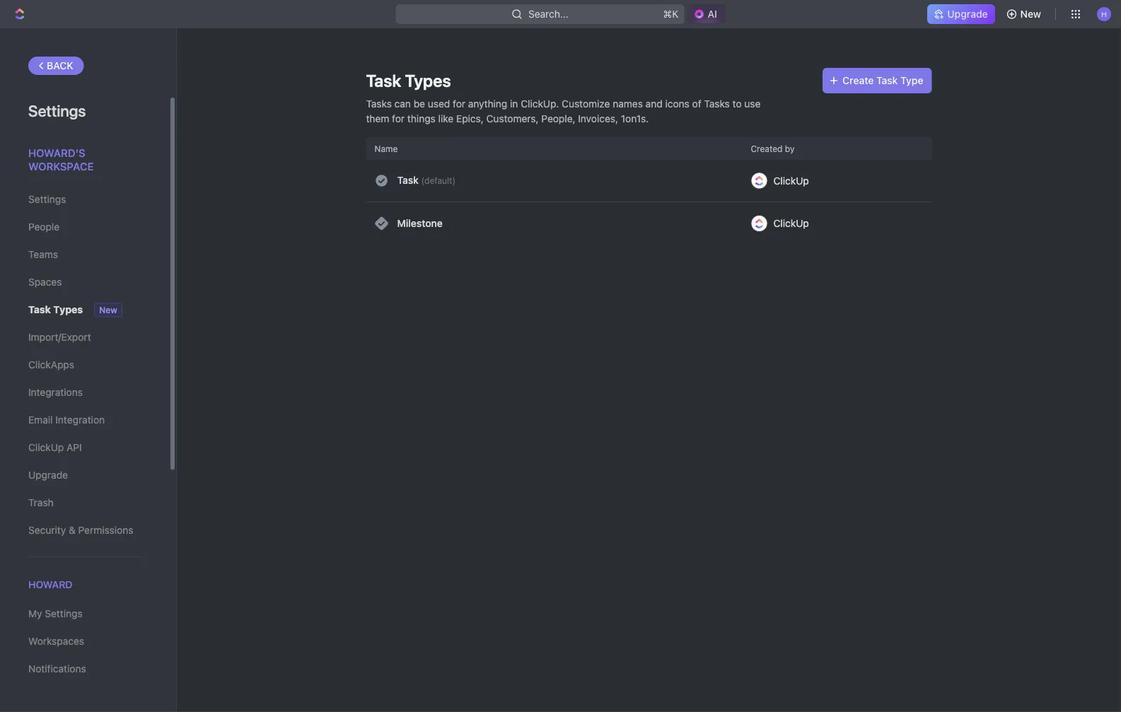 Task type: locate. For each thing, give the bounding box(es) containing it.
clickup for milestone
[[774, 218, 809, 229]]

1 horizontal spatial task types
[[366, 71, 451, 91]]

1 horizontal spatial new
[[1021, 8, 1042, 20]]

trash link
[[28, 491, 141, 515]]

0 vertical spatial settings
[[28, 101, 86, 120]]

types
[[405, 71, 451, 91], [53, 304, 83, 316]]

0 horizontal spatial upgrade link
[[28, 463, 141, 488]]

task up can
[[366, 71, 401, 91]]

task types up can
[[366, 71, 451, 91]]

upgrade link down the clickup api link
[[28, 463, 141, 488]]

for up epics,
[[453, 98, 466, 109]]

task inside button
[[877, 75, 898, 86]]

my
[[28, 608, 42, 620]]

0 horizontal spatial upgrade
[[28, 469, 68, 481]]

upgrade link left new button
[[928, 4, 995, 24]]

upgrade down clickup api
[[28, 469, 68, 481]]

⌘k
[[663, 8, 679, 20]]

my settings link
[[28, 602, 141, 626]]

2 tasks from the left
[[704, 98, 730, 109]]

settings up the "people"
[[28, 194, 66, 205]]

1 vertical spatial types
[[53, 304, 83, 316]]

1 vertical spatial settings
[[28, 194, 66, 205]]

settings
[[28, 101, 86, 120], [28, 194, 66, 205], [45, 608, 83, 620]]

spaces link
[[28, 270, 141, 294]]

task left type
[[877, 75, 898, 86]]

workspaces link
[[28, 630, 141, 654]]

for
[[453, 98, 466, 109], [392, 113, 405, 124]]

name
[[375, 144, 398, 154]]

back
[[47, 60, 73, 71]]

teams link
[[28, 243, 141, 267]]

(default)
[[421, 176, 456, 186]]

1 horizontal spatial tasks
[[704, 98, 730, 109]]

upgrade inside settings element
[[28, 469, 68, 481]]

upgrade
[[948, 8, 988, 20], [28, 469, 68, 481]]

task down spaces
[[28, 304, 51, 316]]

people link
[[28, 215, 141, 239]]

1 vertical spatial task types
[[28, 304, 83, 316]]

0 vertical spatial new
[[1021, 8, 1042, 20]]

0 horizontal spatial new
[[99, 305, 117, 315]]

trash
[[28, 497, 54, 509]]

types inside settings element
[[53, 304, 83, 316]]

created by
[[751, 144, 795, 154]]

clickup
[[774, 175, 809, 186], [774, 218, 809, 229], [28, 442, 64, 454]]

types up be
[[405, 71, 451, 91]]

0 vertical spatial clickup
[[774, 175, 809, 186]]

integration
[[55, 414, 105, 426]]

types up import/export
[[53, 304, 83, 316]]

0 horizontal spatial for
[[392, 113, 405, 124]]

1on1s.
[[621, 113, 649, 124]]

use
[[745, 98, 761, 109]]

0 vertical spatial upgrade link
[[928, 4, 995, 24]]

upgrade link
[[928, 4, 995, 24], [28, 463, 141, 488]]

milestone
[[397, 218, 443, 229]]

workspace
[[28, 160, 94, 173]]

clickup api link
[[28, 436, 141, 460]]

clickup inside settings element
[[28, 442, 64, 454]]

1 horizontal spatial upgrade
[[948, 8, 988, 20]]

for down can
[[392, 113, 405, 124]]

1 vertical spatial clickup
[[774, 218, 809, 229]]

tasks
[[366, 98, 392, 109], [704, 98, 730, 109]]

workspaces
[[28, 636, 84, 648]]

1 vertical spatial for
[[392, 113, 405, 124]]

1 horizontal spatial for
[[453, 98, 466, 109]]

in
[[510, 98, 518, 109]]

security & permissions
[[28, 525, 133, 536]]

clickapps link
[[28, 353, 141, 377]]

like
[[438, 113, 454, 124]]

tasks left to
[[704, 98, 730, 109]]

task types
[[366, 71, 451, 91], [28, 304, 83, 316]]

2 vertical spatial clickup
[[28, 442, 64, 454]]

and
[[646, 98, 663, 109]]

upgrade left new button
[[948, 8, 988, 20]]

clickup.
[[521, 98, 559, 109]]

email integration link
[[28, 408, 141, 432]]

0 vertical spatial task types
[[366, 71, 451, 91]]

import/export
[[28, 332, 91, 343]]

0 horizontal spatial tasks
[[366, 98, 392, 109]]

&
[[69, 525, 76, 536]]

new
[[1021, 8, 1042, 20], [99, 305, 117, 315]]

task
[[366, 71, 401, 91], [877, 75, 898, 86], [397, 175, 419, 186], [28, 304, 51, 316]]

settings right my
[[45, 608, 83, 620]]

integrations link
[[28, 381, 141, 405]]

0 vertical spatial types
[[405, 71, 451, 91]]

names
[[613, 98, 643, 109]]

0 horizontal spatial types
[[53, 304, 83, 316]]

settings up howard's
[[28, 101, 86, 120]]

tasks up them
[[366, 98, 392, 109]]

1 vertical spatial upgrade
[[28, 469, 68, 481]]

1 vertical spatial new
[[99, 305, 117, 315]]

task types up import/export
[[28, 304, 83, 316]]

task types inside settings element
[[28, 304, 83, 316]]

0 horizontal spatial task types
[[28, 304, 83, 316]]

invoices,
[[578, 113, 618, 124]]



Task type: vqa. For each thing, say whether or not it's contained in the screenshot.
Workspaces
yes



Task type: describe. For each thing, give the bounding box(es) containing it.
1 tasks from the left
[[366, 98, 392, 109]]

email
[[28, 414, 53, 426]]

notifications link
[[28, 657, 141, 682]]

howard's workspace
[[28, 146, 94, 173]]

security
[[28, 525, 66, 536]]

create
[[843, 75, 874, 86]]

0 vertical spatial for
[[453, 98, 466, 109]]

my settings
[[28, 608, 83, 620]]

security & permissions link
[[28, 519, 141, 543]]

1 vertical spatial upgrade link
[[28, 463, 141, 488]]

tasks can be used for anything in clickup. customize names and icons of tasks to use them for things like epics, customers, people, invoices, 1on1s.
[[366, 98, 761, 124]]

clickup api
[[28, 442, 82, 454]]

1 horizontal spatial upgrade link
[[928, 4, 995, 24]]

email integration
[[28, 414, 105, 426]]

integrations
[[28, 387, 83, 398]]

create task type
[[843, 75, 924, 86]]

1 horizontal spatial types
[[405, 71, 451, 91]]

permissions
[[78, 525, 133, 536]]

ai
[[708, 8, 717, 20]]

be
[[414, 98, 425, 109]]

2 vertical spatial settings
[[45, 608, 83, 620]]

api
[[67, 442, 82, 454]]

howard
[[28, 579, 73, 591]]

icons
[[666, 98, 690, 109]]

can
[[395, 98, 411, 109]]

things
[[407, 113, 436, 124]]

anything
[[468, 98, 508, 109]]

0 vertical spatial upgrade
[[948, 8, 988, 20]]

task inside settings element
[[28, 304, 51, 316]]

people
[[28, 221, 60, 233]]

new button
[[1001, 3, 1050, 25]]

people,
[[542, 113, 576, 124]]

used
[[428, 98, 450, 109]]

customize
[[562, 98, 610, 109]]

import/export link
[[28, 325, 141, 350]]

howard's
[[28, 146, 85, 159]]

of
[[692, 98, 702, 109]]

them
[[366, 113, 389, 124]]

task (default)
[[397, 175, 456, 186]]

search...
[[528, 8, 569, 20]]

notifications
[[28, 664, 86, 675]]

settings link
[[28, 188, 141, 212]]

clickapps
[[28, 359, 74, 371]]

new inside button
[[1021, 8, 1042, 20]]

type
[[901, 75, 924, 86]]

to
[[733, 98, 742, 109]]

customers,
[[487, 113, 539, 124]]

epics,
[[456, 113, 484, 124]]

h button
[[1093, 3, 1116, 25]]

clickup for task
[[774, 175, 809, 186]]

back link
[[28, 57, 84, 75]]

create task type button
[[823, 68, 932, 93]]

task left (default) in the top left of the page
[[397, 175, 419, 186]]

settings element
[[0, 28, 177, 713]]

h
[[1102, 10, 1107, 18]]

teams
[[28, 249, 58, 260]]

ai button
[[688, 4, 726, 24]]

by
[[785, 144, 795, 154]]

spaces
[[28, 276, 62, 288]]

new inside settings element
[[99, 305, 117, 315]]

created
[[751, 144, 783, 154]]



